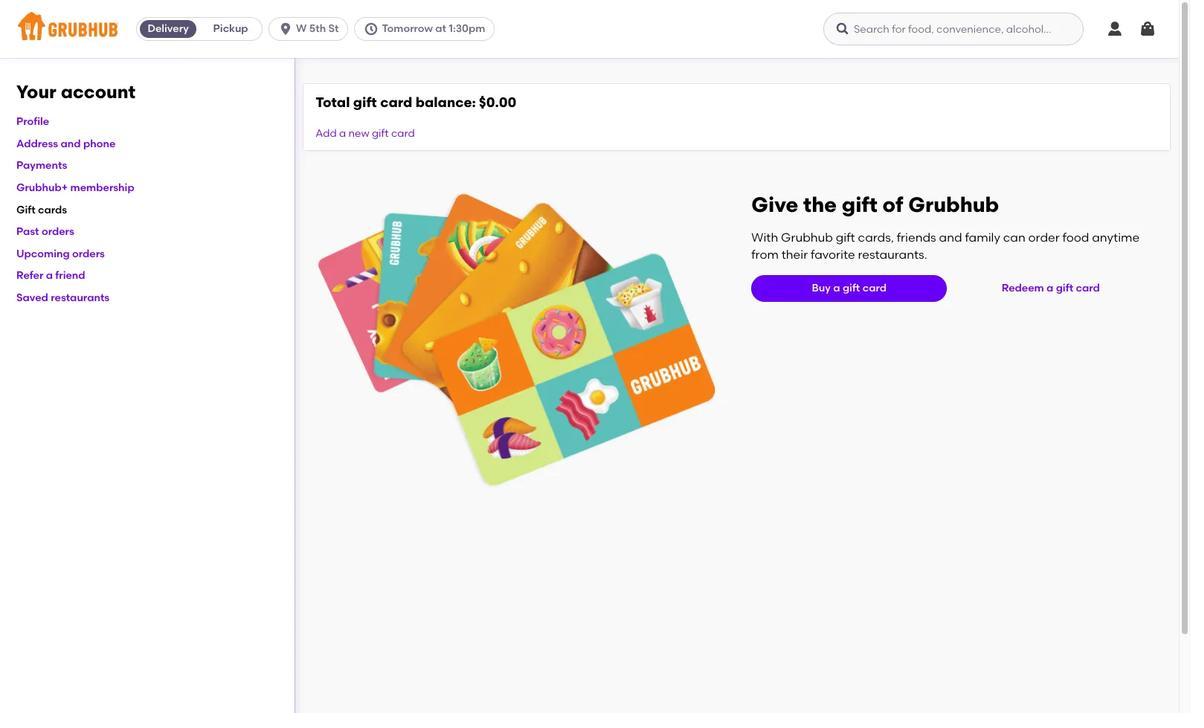 Task type: locate. For each thing, give the bounding box(es) containing it.
orders
[[42, 226, 74, 238], [72, 248, 105, 260]]

card up 'add a new gift card'
[[380, 94, 412, 111]]

1:30pm
[[449, 22, 485, 35]]

a right refer
[[46, 270, 53, 282]]

card
[[380, 94, 412, 111], [391, 127, 415, 140], [863, 282, 887, 295], [1076, 282, 1100, 295]]

a inside button
[[1047, 282, 1054, 295]]

gift up favorite
[[836, 231, 855, 245]]

friend
[[55, 270, 85, 282]]

at
[[435, 22, 446, 35]]

new
[[349, 127, 370, 140]]

grubhub up their
[[781, 231, 833, 245]]

order
[[1029, 231, 1060, 245]]

of
[[883, 192, 904, 218]]

1 vertical spatial orders
[[72, 248, 105, 260]]

grubhub+ membership link
[[16, 182, 134, 194]]

buy
[[812, 282, 831, 295]]

gift right buy
[[843, 282, 860, 295]]

food
[[1063, 231, 1089, 245]]

payments link
[[16, 160, 67, 172]]

w
[[296, 22, 307, 35]]

redeem
[[1002, 282, 1044, 295]]

refer a friend link
[[16, 270, 85, 282]]

from
[[752, 248, 779, 262]]

gift inside with grubhub gift cards, friends and family can order food anytime from their favorite restaurants.
[[836, 231, 855, 245]]

grubhub+ membership
[[16, 182, 134, 194]]

refer
[[16, 270, 43, 282]]

orders up upcoming orders link
[[42, 226, 74, 238]]

gift right redeem
[[1056, 282, 1074, 295]]

favorite
[[811, 248, 855, 262]]

grubhub up with grubhub gift cards, friends and family can order food anytime from their favorite restaurants.
[[909, 192, 999, 218]]

grubhub
[[909, 192, 999, 218], [781, 231, 833, 245]]

a left the new
[[339, 127, 346, 140]]

gift up 'add a new gift card'
[[353, 94, 377, 111]]

0 vertical spatial orders
[[42, 226, 74, 238]]

1 vertical spatial grubhub
[[781, 231, 833, 245]]

pickup
[[213, 22, 248, 35]]

0 vertical spatial grubhub
[[909, 192, 999, 218]]

0 horizontal spatial grubhub
[[781, 231, 833, 245]]

orders for past orders
[[42, 226, 74, 238]]

total
[[316, 94, 350, 111]]

0 horizontal spatial and
[[61, 138, 81, 150]]

and
[[61, 138, 81, 150], [939, 231, 962, 245]]

a right redeem
[[1047, 282, 1054, 295]]

gift for with grubhub gift cards, friends and family can order food anytime from their favorite restaurants.
[[836, 231, 855, 245]]

address and phone link
[[16, 138, 116, 150]]

their
[[782, 248, 808, 262]]

orders up friend
[[72, 248, 105, 260]]

restaurants.
[[858, 248, 927, 262]]

1 horizontal spatial grubhub
[[909, 192, 999, 218]]

delivery
[[148, 22, 189, 35]]

orders for upcoming orders
[[72, 248, 105, 260]]

gift inside button
[[1056, 282, 1074, 295]]

1 horizontal spatial and
[[939, 231, 962, 245]]

pickup button
[[199, 17, 262, 41]]

gift left of
[[842, 192, 878, 218]]

redeem a gift card button
[[996, 275, 1106, 302]]

svg image
[[1139, 20, 1157, 38], [278, 22, 293, 36], [364, 22, 379, 36], [835, 22, 850, 36]]

and left phone
[[61, 138, 81, 150]]

grubhub+
[[16, 182, 68, 194]]

Search for food, convenience, alcohol... search field
[[824, 13, 1084, 45]]

gift right the new
[[372, 127, 389, 140]]

add a new gift card
[[316, 127, 415, 140]]

gift
[[353, 94, 377, 111], [372, 127, 389, 140], [842, 192, 878, 218], [836, 231, 855, 245], [843, 282, 860, 295], [1056, 282, 1074, 295]]

card down food
[[1076, 282, 1100, 295]]

cards
[[38, 204, 67, 216]]

0 vertical spatial and
[[61, 138, 81, 150]]

family
[[965, 231, 1000, 245]]

refer a friend
[[16, 270, 85, 282]]

card inside button
[[1076, 282, 1100, 295]]

buy a gift card link
[[752, 275, 947, 302]]

1 vertical spatial and
[[939, 231, 962, 245]]

gift for give the gift of grubhub
[[842, 192, 878, 218]]

upcoming orders
[[16, 248, 105, 260]]

and left the family
[[939, 231, 962, 245]]

give the gift of grubhub
[[752, 192, 999, 218]]

buy a gift card
[[812, 282, 887, 295]]

a right buy
[[833, 282, 840, 295]]

a
[[339, 127, 346, 140], [46, 270, 53, 282], [833, 282, 840, 295], [1047, 282, 1054, 295]]

svg image inside w 5th st button
[[278, 22, 293, 36]]

upcoming orders link
[[16, 248, 105, 260]]

gift for buy a gift card
[[843, 282, 860, 295]]

tomorrow at 1:30pm button
[[354, 17, 501, 41]]



Task type: vqa. For each thing, say whether or not it's contained in the screenshot.
text
no



Task type: describe. For each thing, give the bounding box(es) containing it.
payments
[[16, 160, 67, 172]]

phone
[[83, 138, 116, 150]]

add
[[316, 127, 337, 140]]

total gift card balance: $0.00
[[316, 94, 517, 111]]

with
[[752, 231, 778, 245]]

a for add
[[339, 127, 346, 140]]

saved restaurants
[[16, 292, 110, 304]]

saved
[[16, 292, 48, 304]]

redeem a gift card
[[1002, 282, 1100, 295]]

profile link
[[16, 115, 49, 128]]

tomorrow at 1:30pm
[[382, 22, 485, 35]]

past orders link
[[16, 226, 74, 238]]

cards,
[[858, 231, 894, 245]]

main navigation navigation
[[0, 0, 1179, 58]]

can
[[1003, 231, 1026, 245]]

address
[[16, 138, 58, 150]]

friends
[[897, 231, 936, 245]]

restaurants
[[51, 292, 110, 304]]

past
[[16, 226, 39, 238]]

gift for redeem a gift card
[[1056, 282, 1074, 295]]

saved restaurants link
[[16, 292, 110, 304]]

grubhub inside with grubhub gift cards, friends and family can order food anytime from their favorite restaurants.
[[781, 231, 833, 245]]

give
[[752, 192, 799, 218]]

profile
[[16, 115, 49, 128]]

5th
[[309, 22, 326, 35]]

tomorrow
[[382, 22, 433, 35]]

delivery button
[[137, 17, 199, 41]]

membership
[[70, 182, 134, 194]]

upcoming
[[16, 248, 70, 260]]

card down restaurants.
[[863, 282, 887, 295]]

your
[[16, 81, 56, 103]]

the
[[804, 192, 837, 218]]

with grubhub gift cards, friends and family can order food anytime from their favorite restaurants.
[[752, 231, 1140, 262]]

account
[[61, 81, 136, 103]]

a for buy
[[833, 282, 840, 295]]

$0.00
[[479, 94, 517, 111]]

svg image inside tomorrow at 1:30pm button
[[364, 22, 379, 36]]

anytime
[[1092, 231, 1140, 245]]

a for redeem
[[1047, 282, 1054, 295]]

a for refer
[[46, 270, 53, 282]]

w 5th st
[[296, 22, 339, 35]]

st
[[328, 22, 339, 35]]

past orders
[[16, 226, 74, 238]]

address and phone
[[16, 138, 116, 150]]

w 5th st button
[[269, 17, 354, 41]]

your account
[[16, 81, 136, 103]]

card down 'total gift card balance: $0.00'
[[391, 127, 415, 140]]

gift
[[16, 204, 35, 216]]

svg image
[[1106, 20, 1124, 38]]

balance:
[[416, 94, 476, 111]]

gift cards
[[16, 204, 67, 216]]

and inside with grubhub gift cards, friends and family can order food anytime from their favorite restaurants.
[[939, 231, 962, 245]]

gift card image
[[319, 192, 716, 488]]

gift cards link
[[16, 204, 67, 216]]



